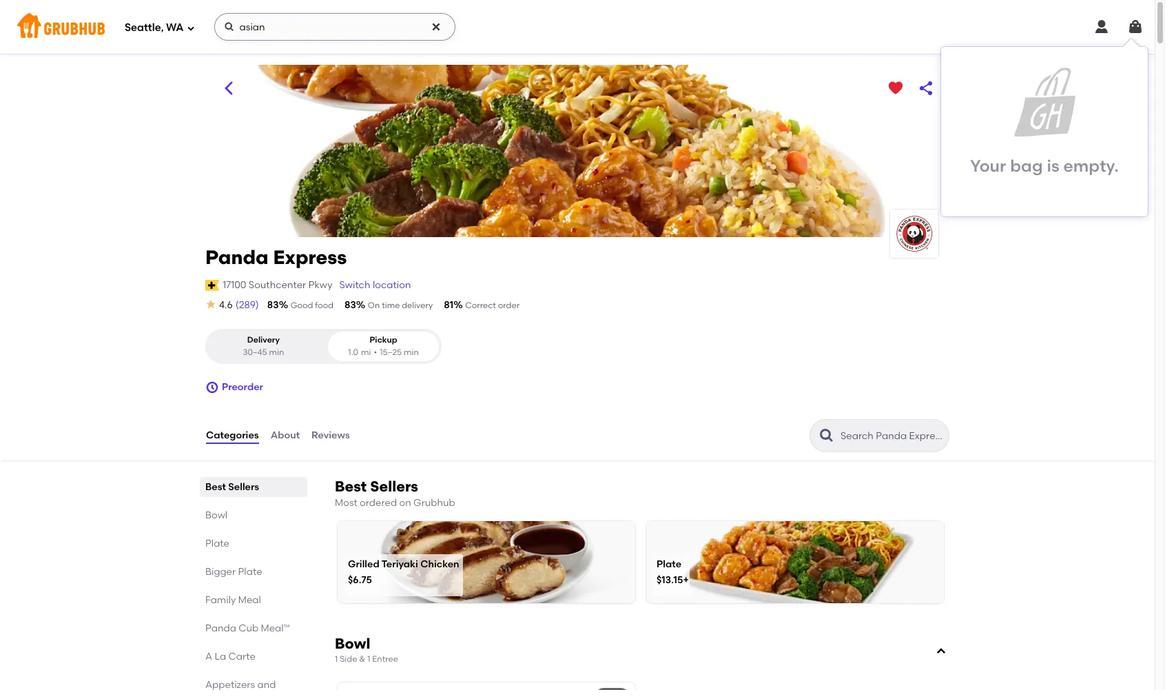 Task type: vqa. For each thing, say whether or not it's contained in the screenshot.
Switch
yes



Task type: describe. For each thing, give the bounding box(es) containing it.
panda cub meal™
[[205, 623, 290, 634]]

categories button
[[205, 411, 260, 461]]

pickup
[[370, 335, 398, 345]]

81
[[444, 299, 454, 311]]

83 for good food
[[267, 299, 279, 311]]

saved restaurant button
[[884, 76, 909, 101]]

a la carte
[[205, 651, 256, 662]]

panda cub meal™ tab
[[205, 621, 302, 636]]

side
[[340, 654, 357, 664]]

family
[[205, 594, 236, 606]]

reviews button
[[311, 411, 351, 461]]

good
[[291, 301, 313, 310]]

17100 southcenter pkwy button
[[222, 278, 333, 293]]

your bag is empty. tooltip
[[942, 39, 1148, 216]]

sellers for best sellers
[[228, 481, 259, 493]]

bowl for bowl 1 side & 1 entree
[[335, 635, 370, 652]]

Search Panda Express search field
[[840, 429, 945, 443]]

svg image inside preorder button
[[205, 381, 219, 394]]

family meal tab
[[205, 593, 302, 607]]

delivery
[[402, 301, 433, 310]]

17100
[[223, 279, 246, 291]]

family meal
[[205, 594, 261, 606]]

is
[[1047, 156, 1060, 176]]

best sellers tab
[[205, 480, 302, 494]]

1 1 from the left
[[335, 654, 338, 664]]

bowl tab
[[205, 508, 302, 523]]

about button
[[270, 411, 301, 461]]

(289)
[[236, 299, 259, 311]]

$13.15
[[657, 574, 683, 586]]

good food
[[291, 301, 334, 310]]

bowl 1 side & 1 entree
[[335, 635, 398, 664]]

teriyaki
[[382, 558, 418, 570]]

food
[[315, 301, 334, 310]]

panda for panda express
[[205, 245, 269, 269]]

plate $13.15 +
[[657, 558, 689, 586]]

seattle,
[[125, 21, 164, 34]]

plate for plate
[[205, 538, 230, 549]]

share icon image
[[918, 80, 935, 97]]

pkwy
[[309, 279, 333, 291]]

a
[[205, 651, 212, 662]]

la
[[215, 651, 226, 662]]

on
[[399, 497, 411, 509]]

categories
[[206, 429, 259, 441]]

seattle, wa
[[125, 21, 184, 34]]

bag
[[1011, 156, 1043, 176]]

reviews
[[312, 429, 350, 441]]

delivery
[[247, 335, 280, 345]]

southcenter
[[249, 279, 306, 291]]

on
[[368, 301, 380, 310]]

ordered
[[360, 497, 397, 509]]

Search for food, convenience, alcohol... search field
[[214, 13, 455, 41]]

bigger plate
[[205, 566, 262, 578]]

best for best sellers most ordered on grubhub
[[335, 478, 367, 495]]

4.6
[[219, 299, 233, 311]]

1.0
[[348, 347, 358, 357]]

15–25
[[380, 347, 402, 357]]

chicken
[[421, 558, 459, 570]]

plate inside "tab"
[[238, 566, 262, 578]]

time
[[382, 301, 400, 310]]

option group containing delivery 30–45 min
[[205, 329, 442, 364]]

best for best sellers
[[205, 481, 226, 493]]



Task type: locate. For each thing, give the bounding box(es) containing it.
plate up bigger
[[205, 538, 230, 549]]

best inside best sellers most ordered on grubhub
[[335, 478, 367, 495]]

1 horizontal spatial min
[[404, 347, 419, 357]]

best sellers most ordered on grubhub
[[335, 478, 456, 509]]

preorder
[[222, 381, 263, 393]]

83 down switch
[[345, 299, 356, 311]]

1 83 from the left
[[267, 299, 279, 311]]

0 horizontal spatial sellers
[[228, 481, 259, 493]]

bowl inside tab
[[205, 509, 228, 521]]

2 panda from the top
[[205, 623, 236, 634]]

0 horizontal spatial min
[[269, 347, 284, 357]]

•
[[374, 347, 377, 357]]

2 1 from the left
[[368, 654, 371, 664]]

delivery 30–45 min
[[243, 335, 284, 357]]

0 horizontal spatial 83
[[267, 299, 279, 311]]

0 vertical spatial panda
[[205, 245, 269, 269]]

0 horizontal spatial 1
[[335, 654, 338, 664]]

1 left side
[[335, 654, 338, 664]]

best inside 'tab'
[[205, 481, 226, 493]]

min down delivery
[[269, 347, 284, 357]]

sellers up bowl tab on the bottom left
[[228, 481, 259, 493]]

plate inside tab
[[205, 538, 230, 549]]

search icon image
[[819, 427, 835, 444]]

panda inside tab
[[205, 623, 236, 634]]

panda left cub
[[205, 623, 236, 634]]

option group
[[205, 329, 442, 364]]

1
[[335, 654, 338, 664], [368, 654, 371, 664]]

17100 southcenter pkwy
[[223, 279, 333, 291]]

0 vertical spatial bowl
[[205, 509, 228, 521]]

panda up 17100
[[205, 245, 269, 269]]

1 horizontal spatial plate
[[238, 566, 262, 578]]

bigger
[[205, 566, 236, 578]]

30–45
[[243, 347, 267, 357]]

entree
[[372, 654, 398, 664]]

your
[[971, 156, 1007, 176]]

panda for panda cub meal™
[[205, 623, 236, 634]]

mi
[[361, 347, 371, 357]]

a la carte tab
[[205, 649, 302, 664]]

best up bowl tab on the bottom left
[[205, 481, 226, 493]]

1 horizontal spatial 83
[[345, 299, 356, 311]]

plate up $13.15
[[657, 558, 682, 570]]

wa
[[166, 21, 184, 34]]

grilled
[[348, 558, 380, 570]]

switch location
[[339, 279, 411, 291]]

plate inside plate $13.15 +
[[657, 558, 682, 570]]

min inside pickup 1.0 mi • 15–25 min
[[404, 347, 419, 357]]

1 min from the left
[[269, 347, 284, 357]]

switch
[[339, 279, 371, 291]]

min
[[269, 347, 284, 357], [404, 347, 419, 357]]

1 vertical spatial panda
[[205, 623, 236, 634]]

2 horizontal spatial plate
[[657, 558, 682, 570]]

sellers inside best sellers most ordered on grubhub
[[370, 478, 418, 495]]

&
[[359, 654, 366, 664]]

1 panda from the top
[[205, 245, 269, 269]]

tab
[[205, 678, 302, 690]]

panda express
[[205, 245, 347, 269]]

bowl up side
[[335, 635, 370, 652]]

your bag is empty.
[[971, 156, 1119, 176]]

1 horizontal spatial sellers
[[370, 478, 418, 495]]

preorder button
[[205, 375, 263, 400]]

correct order
[[465, 301, 520, 310]]

bigger plate tab
[[205, 565, 302, 579]]

bowl inside bowl 1 side & 1 entree
[[335, 635, 370, 652]]

plate
[[205, 538, 230, 549], [657, 558, 682, 570], [238, 566, 262, 578]]

correct
[[465, 301, 496, 310]]

1 right &
[[368, 654, 371, 664]]

meal™
[[261, 623, 290, 634]]

sellers up on
[[370, 478, 418, 495]]

cub
[[239, 623, 259, 634]]

1 horizontal spatial 1
[[368, 654, 371, 664]]

0 horizontal spatial plate
[[205, 538, 230, 549]]

order
[[498, 301, 520, 310]]

svg image
[[1128, 19, 1144, 35], [431, 21, 442, 32], [187, 24, 195, 32], [205, 299, 216, 310]]

2 min from the left
[[404, 347, 419, 357]]

on time delivery
[[368, 301, 433, 310]]

1 vertical spatial bowl
[[335, 635, 370, 652]]

$6.75
[[348, 574, 372, 586]]

svg image
[[1094, 19, 1111, 35], [224, 21, 235, 32], [205, 381, 219, 394], [936, 646, 947, 657]]

caret left icon image
[[221, 80, 237, 97]]

plate up meal
[[238, 566, 262, 578]]

subscription pass image
[[205, 280, 219, 291]]

83 down 17100 southcenter pkwy "button"
[[267, 299, 279, 311]]

1 horizontal spatial bowl
[[335, 635, 370, 652]]

empty.
[[1064, 156, 1119, 176]]

83
[[267, 299, 279, 311], [345, 299, 356, 311]]

switch location button
[[339, 278, 412, 293]]

plate for plate $13.15 +
[[657, 558, 682, 570]]

1 horizontal spatial best
[[335, 478, 367, 495]]

sellers
[[370, 478, 418, 495], [228, 481, 259, 493]]

meal
[[238, 594, 261, 606]]

pickup 1.0 mi • 15–25 min
[[348, 335, 419, 357]]

saved restaurant image
[[888, 80, 904, 97]]

2 83 from the left
[[345, 299, 356, 311]]

bowl down best sellers
[[205, 509, 228, 521]]

bowl
[[205, 509, 228, 521], [335, 635, 370, 652]]

best up most
[[335, 478, 367, 495]]

best sellers
[[205, 481, 259, 493]]

grubhub
[[414, 497, 456, 509]]

main navigation navigation
[[0, 0, 1155, 54]]

panda
[[205, 245, 269, 269], [205, 623, 236, 634]]

plate tab
[[205, 536, 302, 551]]

best
[[335, 478, 367, 495], [205, 481, 226, 493]]

about
[[271, 429, 300, 441]]

min inside delivery 30–45 min
[[269, 347, 284, 357]]

location
[[373, 279, 411, 291]]

+
[[683, 574, 689, 586]]

sellers inside 'tab'
[[228, 481, 259, 493]]

0 horizontal spatial best
[[205, 481, 226, 493]]

carte
[[229, 651, 256, 662]]

panda express logo image
[[891, 210, 939, 258]]

0 horizontal spatial bowl
[[205, 509, 228, 521]]

grilled teriyaki chicken $6.75
[[348, 558, 459, 586]]

min right 15–25
[[404, 347, 419, 357]]

83 for on time delivery
[[345, 299, 356, 311]]

bowl image
[[532, 682, 636, 690]]

sellers for best sellers most ordered on grubhub
[[370, 478, 418, 495]]

express
[[273, 245, 347, 269]]

bowl for bowl
[[205, 509, 228, 521]]

most
[[335, 497, 358, 509]]



